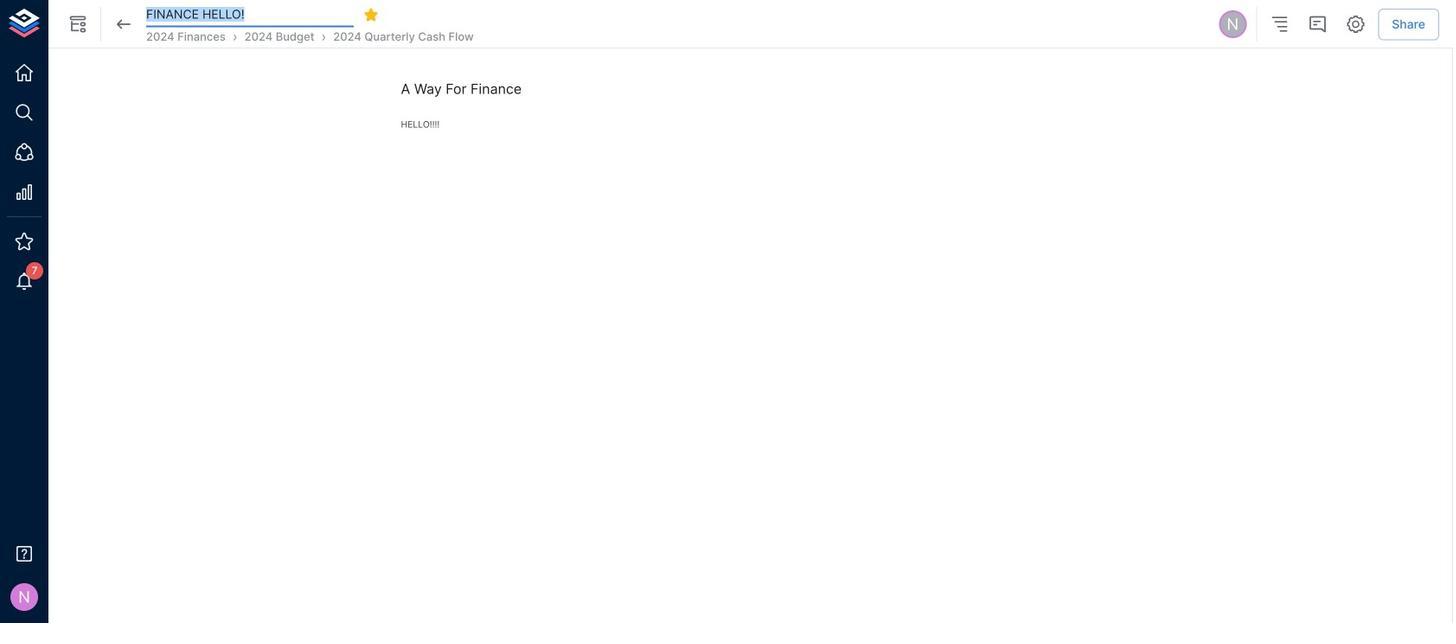 Task type: vqa. For each thing, say whether or not it's contained in the screenshot.
settings Icon on the right of page
yes



Task type: describe. For each thing, give the bounding box(es) containing it.
go back image
[[113, 14, 134, 35]]

settings image
[[1346, 14, 1367, 35]]



Task type: locate. For each thing, give the bounding box(es) containing it.
None text field
[[146, 2, 354, 27]]

table of contents image
[[1270, 14, 1290, 35]]

remove favorite image
[[363, 7, 379, 22]]

show wiki image
[[67, 14, 88, 35]]

comments image
[[1308, 14, 1328, 35]]



